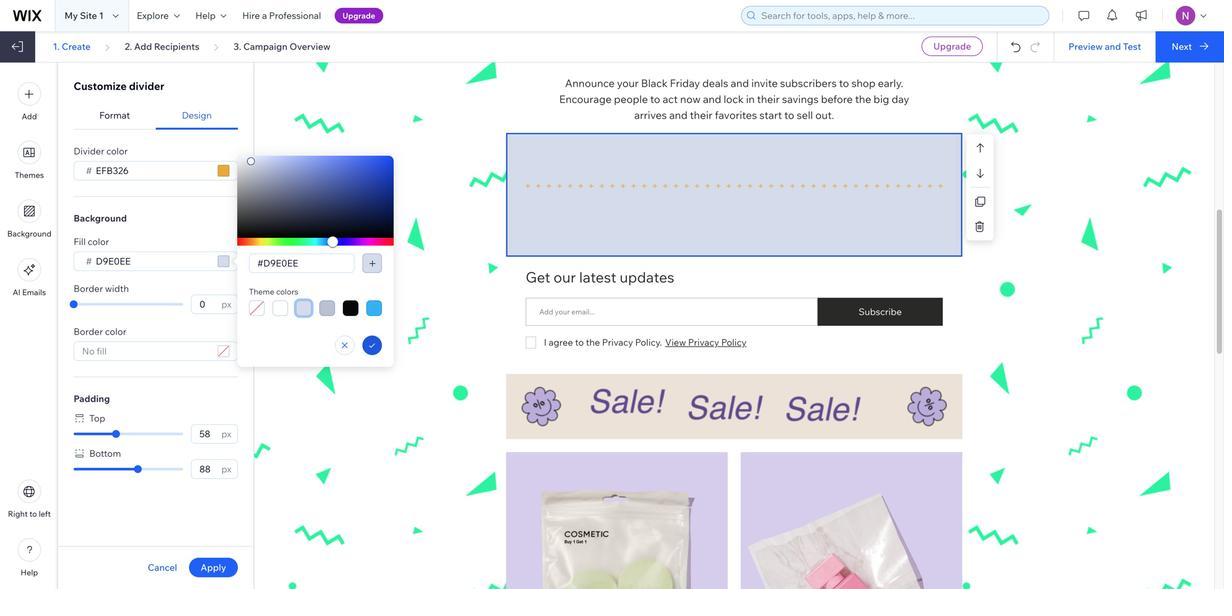 Task type: describe. For each thing, give the bounding box(es) containing it.
preview
[[1069, 41, 1103, 52]]

out.
[[816, 109, 835, 122]]

background button
[[7, 200, 51, 239]]

the inside 'announce your black friday deals and invite subscribers to shop early. encourage people to act now and lock in their savings before the big day arrives and their favorites start to sell out.'
[[856, 93, 872, 106]]

format
[[99, 110, 130, 121]]

view
[[666, 337, 686, 348]]

border for border width
[[74, 283, 103, 294]]

1. create
[[53, 41, 91, 52]]

emails
[[22, 288, 46, 297]]

big
[[874, 93, 890, 106]]

next
[[1172, 41, 1193, 52]]

2 vertical spatial no fill field
[[78, 342, 214, 361]]

campaign
[[243, 41, 288, 52]]

view privacy policy link
[[666, 337, 747, 348]]

divider
[[74, 145, 104, 157]]

fill color
[[74, 236, 109, 247]]

1 privacy from the left
[[602, 337, 633, 348]]

a
[[262, 10, 267, 21]]

design
[[182, 110, 212, 121]]

0 horizontal spatial background
[[7, 229, 51, 239]]

# for divider
[[86, 165, 92, 176]]

explore
[[137, 10, 169, 21]]

next button
[[1156, 31, 1225, 63]]

2. add recipients
[[125, 41, 200, 52]]

announce
[[565, 77, 615, 90]]

to inside button
[[30, 509, 37, 519]]

policy.
[[636, 337, 662, 348]]

latest
[[580, 268, 617, 286]]

before
[[821, 93, 853, 106]]

0 vertical spatial no fill field
[[92, 162, 214, 180]]

lock
[[724, 93, 744, 106]]

hire a professional
[[242, 10, 321, 21]]

deals
[[703, 77, 729, 90]]

friday
[[670, 77, 700, 90]]

our
[[554, 268, 576, 286]]

top
[[89, 413, 105, 424]]

to right 'agree'
[[575, 337, 584, 348]]

1 vertical spatial their
[[690, 109, 713, 122]]

my
[[65, 10, 78, 21]]

0 horizontal spatial the
[[586, 337, 600, 348]]

hire a professional link
[[235, 0, 329, 31]]

to up before
[[840, 77, 850, 90]]

color for fill color
[[88, 236, 109, 247]]

add your email...
[[540, 308, 595, 317]]

hire
[[242, 10, 260, 21]]

apply button
[[189, 558, 238, 578]]

act
[[663, 93, 678, 106]]

px for padding
[[222, 464, 232, 475]]

upgrade for rightmost upgrade button
[[934, 40, 972, 52]]

favorites
[[715, 109, 757, 122]]

themes
[[15, 170, 44, 180]]

add button
[[18, 82, 41, 121]]

divider
[[129, 80, 164, 93]]

and down deals at the right top of the page
[[703, 93, 722, 106]]

professional
[[269, 10, 321, 21]]

invite
[[752, 77, 778, 90]]

border color
[[74, 326, 126, 337]]

early.
[[878, 77, 904, 90]]

width
[[105, 283, 129, 294]]

announce your black friday deals and invite subscribers to shop early. encourage people to act now and lock in their savings before the big day arrives and their favorites start to sell out.
[[560, 77, 912, 122]]

2 px from the top
[[222, 428, 232, 440]]

start
[[760, 109, 782, 122]]

add for add
[[22, 112, 37, 121]]

updates
[[620, 268, 675, 286]]

encourage
[[560, 93, 612, 106]]

right
[[8, 509, 28, 519]]

theme colors
[[249, 287, 298, 297]]

preview and test
[[1069, 41, 1142, 52]]

get our latest updates
[[526, 268, 675, 286]]

1 horizontal spatial help button
[[188, 0, 235, 31]]

2.
[[125, 41, 132, 52]]

in
[[746, 93, 755, 106]]

your for announce
[[617, 77, 639, 90]]

fill
[[74, 236, 86, 247]]

cancel
[[148, 562, 177, 574]]

color for divider color
[[106, 145, 128, 157]]

design button
[[156, 102, 238, 130]]

overview
[[290, 41, 331, 52]]

3. campaign overview
[[234, 41, 331, 52]]

policy
[[722, 337, 747, 348]]

add inside "link"
[[134, 41, 152, 52]]

customize divider
[[74, 80, 164, 93]]

sell
[[797, 109, 813, 122]]

3. campaign overview link
[[234, 41, 331, 52]]

border width
[[74, 283, 129, 294]]

i
[[544, 337, 547, 348]]

right to left button
[[8, 480, 51, 519]]



Task type: locate. For each thing, give the bounding box(es) containing it.
tab list
[[74, 102, 238, 130]]

people
[[614, 93, 648, 106]]

bottom
[[89, 448, 121, 459]]

0 vertical spatial #
[[86, 165, 92, 176]]

0 vertical spatial their
[[757, 93, 780, 106]]

upgrade button down search for tools, apps, help & more... field
[[922, 37, 984, 56]]

0 vertical spatial px
[[222, 299, 232, 310]]

privacy right view in the right of the page
[[689, 337, 720, 348]]

# for fill
[[86, 256, 92, 267]]

ai
[[13, 288, 20, 297]]

upgrade button
[[335, 8, 383, 23], [922, 37, 984, 56]]

format button
[[74, 102, 156, 130]]

site
[[80, 10, 97, 21]]

now
[[681, 93, 701, 106]]

help button down right to left
[[18, 539, 41, 578]]

border for border color
[[74, 326, 103, 337]]

apply
[[201, 562, 226, 574]]

to left sell
[[785, 109, 795, 122]]

1 horizontal spatial their
[[757, 93, 780, 106]]

1 horizontal spatial upgrade
[[934, 40, 972, 52]]

# down fill color
[[86, 256, 92, 267]]

2 vertical spatial color
[[105, 326, 126, 337]]

Search for tools, apps, help & more... field
[[758, 7, 1045, 25]]

None field
[[92, 252, 214, 271]]

1 horizontal spatial upgrade button
[[922, 37, 984, 56]]

background up ai emails button
[[7, 229, 51, 239]]

2. add recipients link
[[125, 41, 200, 52]]

2 horizontal spatial add
[[540, 308, 554, 317]]

theme
[[249, 287, 275, 297]]

1 vertical spatial #
[[86, 256, 92, 267]]

add for add your email...
[[540, 308, 554, 317]]

No fill field
[[92, 162, 214, 180], [254, 254, 350, 273], [78, 342, 214, 361]]

tab list containing format
[[74, 102, 238, 130]]

divider color
[[74, 145, 128, 157]]

1.
[[53, 41, 60, 52]]

1 vertical spatial upgrade
[[934, 40, 972, 52]]

their up start
[[757, 93, 780, 106]]

themes button
[[15, 141, 44, 180]]

upgrade button right professional
[[335, 8, 383, 23]]

savings
[[782, 93, 819, 106]]

right to left
[[8, 509, 51, 519]]

and left the test
[[1105, 41, 1122, 52]]

1 horizontal spatial the
[[856, 93, 872, 106]]

1 # from the top
[[86, 165, 92, 176]]

2 border from the top
[[74, 326, 103, 337]]

get
[[526, 268, 551, 286]]

add inside "button"
[[22, 112, 37, 121]]

2 privacy from the left
[[689, 337, 720, 348]]

0 horizontal spatial upgrade button
[[335, 8, 383, 23]]

black
[[641, 77, 668, 90]]

color for border color
[[105, 326, 126, 337]]

and up lock on the top right of page
[[731, 77, 749, 90]]

1. create link
[[53, 41, 91, 52]]

# down divider
[[86, 165, 92, 176]]

1
[[99, 10, 104, 21]]

0 vertical spatial help button
[[188, 0, 235, 31]]

ai emails
[[13, 288, 46, 297]]

the down email... on the bottom left
[[586, 337, 600, 348]]

3 px from the top
[[222, 464, 232, 475]]

add
[[134, 41, 152, 52], [22, 112, 37, 121], [540, 308, 554, 317]]

no fill field up colors
[[254, 254, 350, 273]]

background up fill color
[[74, 213, 127, 224]]

1 vertical spatial your
[[555, 308, 570, 317]]

1 horizontal spatial background
[[74, 213, 127, 224]]

subscribers
[[781, 77, 837, 90]]

your inside 'announce your black friday deals and invite subscribers to shop early. encourage people to act now and lock in their savings before the big day arrives and their favorites start to sell out.'
[[617, 77, 639, 90]]

0 vertical spatial upgrade button
[[335, 8, 383, 23]]

0 vertical spatial add
[[134, 41, 152, 52]]

the down the shop
[[856, 93, 872, 106]]

1 horizontal spatial help
[[196, 10, 216, 21]]

your for add
[[555, 308, 570, 317]]

subscribe
[[859, 306, 902, 318]]

color right "fill"
[[88, 236, 109, 247]]

background
[[74, 213, 127, 224], [7, 229, 51, 239]]

color down width
[[105, 326, 126, 337]]

upgrade for the top upgrade button
[[343, 11, 375, 21]]

cancel button
[[148, 562, 177, 574]]

1 vertical spatial no fill field
[[254, 254, 350, 273]]

add up i
[[540, 308, 554, 317]]

2 # from the top
[[86, 256, 92, 267]]

0 vertical spatial the
[[856, 93, 872, 106]]

no fill field down "border color"
[[78, 342, 214, 361]]

1 vertical spatial color
[[88, 236, 109, 247]]

0 vertical spatial your
[[617, 77, 639, 90]]

0 vertical spatial color
[[106, 145, 128, 157]]

0 horizontal spatial your
[[555, 308, 570, 317]]

1 vertical spatial upgrade button
[[922, 37, 984, 56]]

privacy left 'policy.'
[[602, 337, 633, 348]]

agree
[[549, 337, 573, 348]]

1 vertical spatial background
[[7, 229, 51, 239]]

test
[[1124, 41, 1142, 52]]

None text field
[[196, 295, 218, 314], [196, 460, 218, 479], [196, 295, 218, 314], [196, 460, 218, 479]]

your left email... on the bottom left
[[555, 308, 570, 317]]

colors
[[276, 287, 298, 297]]

their down "now"
[[690, 109, 713, 122]]

0 vertical spatial help
[[196, 10, 216, 21]]

i agree to the privacy policy. link
[[544, 337, 662, 348]]

ai emails button
[[13, 258, 46, 297]]

upgrade down search for tools, apps, help & more... field
[[934, 40, 972, 52]]

your up people
[[617, 77, 639, 90]]

the
[[856, 93, 872, 106], [586, 337, 600, 348]]

add your email... link
[[540, 308, 595, 317]]

upgrade right professional
[[343, 11, 375, 21]]

add right 2. at top left
[[134, 41, 152, 52]]

help down right to left
[[21, 568, 38, 578]]

border
[[74, 283, 103, 294], [74, 326, 103, 337]]

0 vertical spatial background
[[74, 213, 127, 224]]

0 vertical spatial border
[[74, 283, 103, 294]]

1 vertical spatial the
[[586, 337, 600, 348]]

no fill field down divider color
[[92, 162, 214, 180]]

1 px from the top
[[222, 299, 232, 310]]

i agree to the privacy policy. view privacy policy
[[544, 337, 747, 348]]

add up themes "button"
[[22, 112, 37, 121]]

and
[[1105, 41, 1122, 52], [731, 77, 749, 90], [703, 93, 722, 106], [670, 109, 688, 122]]

px
[[222, 299, 232, 310], [222, 428, 232, 440], [222, 464, 232, 475]]

1 border from the top
[[74, 283, 103, 294]]

2 vertical spatial px
[[222, 464, 232, 475]]

1 vertical spatial border
[[74, 326, 103, 337]]

0 horizontal spatial help
[[21, 568, 38, 578]]

1 vertical spatial help
[[21, 568, 38, 578]]

1 vertical spatial help button
[[18, 539, 41, 578]]

border left width
[[74, 283, 103, 294]]

1 horizontal spatial add
[[134, 41, 152, 52]]

color right divider
[[106, 145, 128, 157]]

border down border width
[[74, 326, 103, 337]]

0 horizontal spatial add
[[22, 112, 37, 121]]

3.
[[234, 41, 241, 52]]

to left left on the bottom left of the page
[[30, 509, 37, 519]]

None text field
[[196, 425, 218, 443]]

help button left hire
[[188, 0, 235, 31]]

customize
[[74, 80, 127, 93]]

0 horizontal spatial help button
[[18, 539, 41, 578]]

to
[[840, 77, 850, 90], [651, 93, 661, 106], [785, 109, 795, 122], [575, 337, 584, 348], [30, 509, 37, 519]]

2 vertical spatial add
[[540, 308, 554, 317]]

1 horizontal spatial your
[[617, 77, 639, 90]]

1 vertical spatial add
[[22, 112, 37, 121]]

1 vertical spatial px
[[222, 428, 232, 440]]

1 horizontal spatial privacy
[[689, 337, 720, 348]]

and down act at the right top of page
[[670, 109, 688, 122]]

0 horizontal spatial their
[[690, 109, 713, 122]]

recipients
[[154, 41, 200, 52]]

my site 1
[[65, 10, 104, 21]]

0 vertical spatial upgrade
[[343, 11, 375, 21]]

px for background
[[222, 299, 232, 310]]

to left act at the right top of page
[[651, 93, 661, 106]]

0 horizontal spatial privacy
[[602, 337, 633, 348]]

left
[[39, 509, 51, 519]]

upgrade
[[343, 11, 375, 21], [934, 40, 972, 52]]

arrives
[[635, 109, 667, 122]]

help up 'recipients'
[[196, 10, 216, 21]]

shop
[[852, 77, 876, 90]]

0 horizontal spatial upgrade
[[343, 11, 375, 21]]

email...
[[572, 308, 595, 317]]

privacy
[[602, 337, 633, 348], [689, 337, 720, 348]]

padding
[[74, 393, 110, 405]]

create
[[62, 41, 91, 52]]



Task type: vqa. For each thing, say whether or not it's contained in the screenshot.
the Automatic discounts won't be applied when checking out on Wix retail POS or mobile POS.
no



